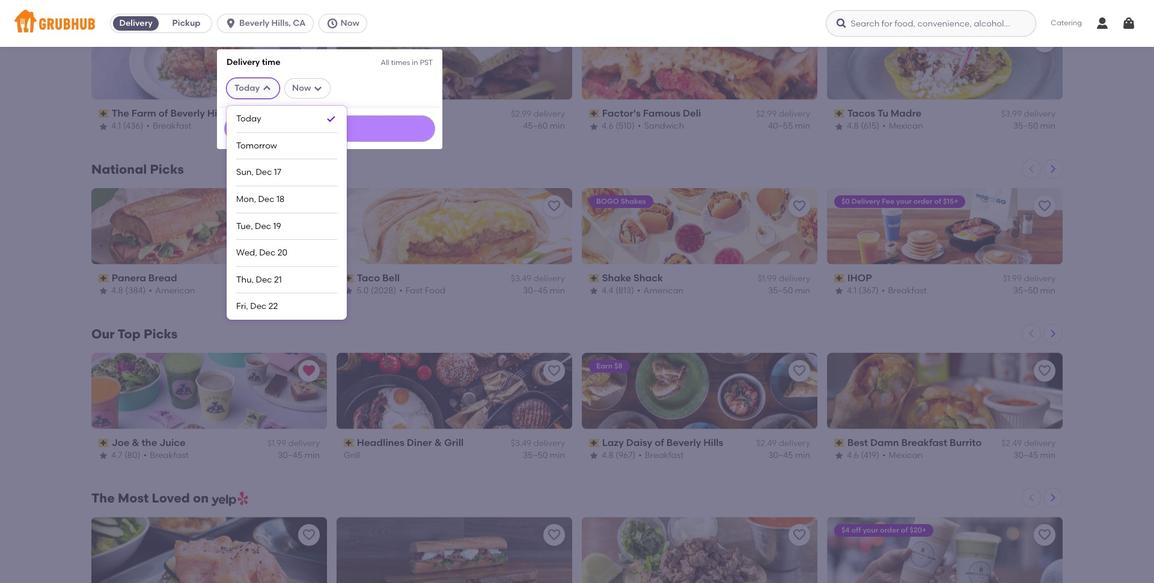 Task type: vqa. For each thing, say whether or not it's contained in the screenshot.
Famous • Sandwich
yes



Task type: locate. For each thing, give the bounding box(es) containing it.
subscription pass image for shake shack
[[589, 274, 600, 283]]

2 $3.49 delivery from the top
[[511, 438, 565, 448]]

1 vertical spatial caret left icon image
[[1027, 329, 1036, 338]]

1 horizontal spatial &
[[434, 437, 442, 448]]

30–45 min for joe & the juice
[[278, 450, 320, 461]]

0 horizontal spatial • sandwich
[[393, 121, 440, 131]]

1 horizontal spatial • sandwich
[[638, 121, 684, 131]]

1 vertical spatial the
[[91, 491, 115, 506]]

$2.49 delivery
[[266, 274, 320, 284], [756, 438, 810, 448], [1002, 438, 1056, 448]]

4.1 for the farm of beverly hills
[[111, 121, 121, 131]]

2 off from the top
[[852, 526, 861, 535]]

2 american from the left
[[644, 286, 684, 296]]

• down 'farm' on the top of page
[[146, 121, 150, 131]]

• breakfast for joe & the juice
[[143, 450, 189, 461]]

0 horizontal spatial • american
[[149, 286, 195, 296]]

subscription pass image for taco bell
[[344, 274, 355, 283]]

2 • american from the left
[[637, 286, 684, 296]]

4.6 for factor's famous deli
[[602, 121, 614, 131]]

0 vertical spatial 40–55
[[768, 121, 793, 131]]

1 mexican from the top
[[889, 121, 923, 131]]

0 vertical spatial your
[[863, 32, 878, 41]]

1 horizontal spatial now
[[341, 18, 359, 28]]

star icon image for ihop
[[834, 286, 844, 296]]

of right daisy
[[655, 437, 664, 448]]

1 vertical spatial 4.8
[[111, 286, 123, 296]]

$3.49 delivery for our top picks
[[511, 438, 565, 448]]

star icon image for factor's famous deli
[[589, 122, 599, 131]]

fee
[[882, 197, 895, 205]]

1 horizontal spatial beverly
[[239, 18, 269, 28]]

• sandwich down famous
[[638, 121, 684, 131]]

subscription pass image left best
[[834, 439, 845, 447]]

0 vertical spatial 4.8
[[847, 121, 859, 131]]

$2.49 for lazy daisy of beverly hills
[[756, 438, 777, 448]]

beverly
[[239, 18, 269, 28], [170, 107, 205, 119], [667, 437, 701, 448]]

0 horizontal spatial $2.49
[[266, 274, 286, 284]]

(967)
[[616, 450, 636, 461]]

4.4 (813)
[[602, 286, 634, 296]]

star icon image left 4.8 (967)
[[589, 451, 599, 461]]

delivery
[[534, 109, 565, 119], [779, 109, 810, 119], [1024, 109, 1056, 119], [288, 274, 320, 284], [534, 274, 565, 284], [779, 274, 810, 284], [1024, 274, 1056, 284], [288, 438, 320, 448], [534, 438, 565, 448], [779, 438, 810, 448], [1024, 438, 1056, 448]]

• breakfast for ihop
[[882, 286, 927, 296]]

30–45 for joe & the juice
[[278, 450, 303, 461]]

35–50 min for shake shack
[[768, 286, 810, 296]]

subscription pass image left factor's
[[589, 109, 600, 118]]

40–55 min for factor's famous deli
[[768, 121, 810, 131]]

$3.49 delivery for national picks
[[511, 274, 565, 284]]

dec left 17
[[256, 167, 272, 178]]

1 vertical spatial caret right icon image
[[1049, 329, 1058, 338]]

the for the farm of beverly hills
[[112, 107, 129, 119]]

min for joe & the juice
[[305, 450, 320, 461]]

3 caret left icon image from the top
[[1027, 493, 1036, 503]]

0 horizontal spatial now
[[292, 83, 311, 93]]

subscription pass image left joe at the bottom left of page
[[99, 439, 109, 447]]

today down delivery time
[[235, 83, 260, 93]]

deli right famous
[[683, 107, 701, 119]]

off for $4
[[852, 526, 861, 535]]

hills for the farm of beverly hills
[[207, 107, 227, 119]]

&
[[132, 437, 139, 448], [434, 437, 442, 448]]

breakfast for lazy daisy of beverly hills
[[645, 450, 684, 461]]

0 vertical spatial order
[[880, 32, 899, 41]]

1 horizontal spatial 4.1
[[847, 286, 857, 296]]

1 horizontal spatial $1.99
[[758, 274, 777, 284]]

19
[[273, 221, 281, 231]]

$5 off your order of $25+
[[842, 32, 926, 41]]

2 horizontal spatial $2.49 delivery
[[1002, 438, 1056, 448]]

order for $25+
[[880, 32, 899, 41]]

now button
[[318, 14, 372, 33]]

2 & from the left
[[434, 437, 442, 448]]

2 horizontal spatial $1.99 delivery
[[1003, 274, 1056, 284]]

• sandwich down canter's deli
[[393, 121, 440, 131]]

picks right top
[[144, 326, 178, 341]]

subscription pass image left headlines
[[344, 439, 355, 447]]

0 vertical spatial off
[[852, 32, 861, 41]]

2 caret right icon image from the top
[[1049, 329, 1058, 338]]

0 vertical spatial the
[[112, 107, 129, 119]]

• mexican for breakfast
[[882, 450, 923, 461]]

hills for lazy daisy of beverly hills
[[704, 437, 723, 448]]

sun, dec 17
[[236, 167, 281, 178]]

30–45
[[523, 286, 548, 296], [278, 450, 303, 461], [768, 450, 793, 461], [1014, 450, 1038, 461]]

1 vertical spatial today
[[236, 114, 261, 124]]

your right $5 at the right top of page
[[863, 32, 878, 41]]

1 horizontal spatial svg image
[[262, 83, 272, 93]]

1 horizontal spatial 4.8
[[602, 450, 614, 461]]

4.1 for $1.99 delivery
[[847, 286, 857, 296]]

4.6 for best damn breakfast burrito
[[847, 450, 859, 461]]

dec left 22
[[250, 301, 267, 312]]

• mexican down madre
[[883, 121, 923, 131]]

star icon image left 4.7
[[99, 451, 108, 461]]

$0
[[842, 197, 850, 205]]

0 vertical spatial caret right icon image
[[1049, 164, 1058, 174]]

star icon image left 4.8 (615)
[[834, 122, 844, 131]]

today up tomorrow
[[236, 114, 261, 124]]

delivery inside button
[[119, 18, 153, 28]]

your right $4
[[863, 526, 879, 535]]

2 horizontal spatial 4.8
[[847, 121, 859, 131]]

order left $25+
[[880, 32, 899, 41]]

0 horizontal spatial $2.99
[[511, 109, 532, 119]]

0 horizontal spatial delivery
[[119, 18, 153, 28]]

1 vertical spatial 40–55 min
[[278, 286, 320, 296]]

4.1
[[111, 121, 121, 131], [847, 286, 857, 296]]

1 horizontal spatial $1.99 delivery
[[758, 274, 810, 284]]

svg image inside the now button
[[326, 17, 338, 29]]

0 vertical spatial 40–55 min
[[768, 121, 810, 131]]

all
[[381, 58, 389, 67]]

delivery for taco bell
[[534, 274, 565, 284]]

2 vertical spatial 4.8
[[602, 450, 614, 461]]

1 horizontal spatial american
[[644, 286, 684, 296]]

dec for mon,
[[258, 194, 275, 204]]

diner
[[407, 437, 432, 448]]

0 horizontal spatial beverly
[[170, 107, 205, 119]]

• down tacos tu madre
[[883, 121, 886, 131]]

all times in pst
[[381, 58, 433, 67]]

• left fast at the left of page
[[399, 286, 403, 296]]

4.6 (510)
[[602, 121, 635, 131]]

subscription pass image right check icon
[[344, 109, 355, 118]]

most
[[118, 491, 149, 506]]

0 horizontal spatial 40–55 min
[[278, 286, 320, 296]]

•
[[146, 121, 150, 131], [393, 121, 396, 131], [638, 121, 641, 131], [883, 121, 886, 131], [149, 286, 152, 296], [399, 286, 403, 296], [637, 286, 641, 296], [882, 286, 885, 296], [143, 450, 147, 461], [639, 450, 642, 461], [882, 450, 886, 461]]

star icon image left 4.1 (436)
[[99, 122, 108, 131]]

2 vertical spatial your
[[863, 526, 879, 535]]

national
[[91, 162, 147, 177]]

0 horizontal spatial $2.99 delivery
[[511, 109, 565, 119]]

delivery left time
[[227, 57, 260, 67]]

0 horizontal spatial $1.99
[[267, 438, 286, 448]]

subscription pass image inside the farm of beverly hills link
[[99, 109, 109, 118]]

$3.49 for our top picks
[[511, 438, 532, 448]]

45–60
[[523, 121, 548, 131]]

star icon image left the 4.5
[[344, 122, 354, 131]]

american for shack
[[644, 286, 684, 296]]

$2.99
[[511, 109, 532, 119], [756, 109, 777, 119]]

breakfast right damn
[[901, 437, 947, 448]]

$2.99 delivery
[[511, 109, 565, 119], [756, 109, 810, 119]]

2 horizontal spatial beverly
[[667, 437, 701, 448]]

of
[[901, 32, 908, 41], [159, 107, 168, 119], [934, 197, 942, 205], [655, 437, 664, 448], [901, 526, 908, 535]]

2 $3.49 from the top
[[511, 438, 532, 448]]

4.6 left (510)
[[602, 121, 614, 131]]

0 vertical spatial • mexican
[[883, 121, 923, 131]]

caret right icon image
[[1049, 164, 1058, 174], [1049, 329, 1058, 338], [1049, 493, 1058, 503]]

beverly right daisy
[[667, 437, 701, 448]]

1 vertical spatial hills
[[704, 437, 723, 448]]

1 deli from the left
[[400, 107, 418, 119]]

star icon image for shake shack
[[589, 286, 599, 296]]

min for headlines diner & grill
[[550, 450, 565, 461]]

• right (367)
[[882, 286, 885, 296]]

saved restaurant button
[[298, 360, 320, 382]]

35–50 for ihop
[[1014, 286, 1038, 296]]

30–45 min
[[523, 286, 565, 296], [278, 450, 320, 461], [768, 450, 810, 461], [1014, 450, 1056, 461]]

0 vertical spatial caret left icon image
[[1027, 164, 1036, 174]]

lazy daisy of beverly hills
[[602, 437, 723, 448]]

2 vertical spatial beverly
[[667, 437, 701, 448]]

$1.99 delivery for shake shack
[[758, 274, 810, 284]]

dec for sun,
[[256, 167, 272, 178]]

subscription pass image for best damn breakfast burrito
[[834, 439, 845, 447]]

subscription pass image left ihop
[[834, 274, 845, 283]]

0 vertical spatial beverly
[[239, 18, 269, 28]]

delivery for best damn breakfast burrito
[[1024, 438, 1056, 448]]

1 vertical spatial 4.1
[[847, 286, 857, 296]]

mexican down best damn breakfast burrito
[[889, 450, 923, 461]]

dec for tue,
[[255, 221, 271, 231]]

• down panera bread
[[149, 286, 152, 296]]

the most loved on
[[91, 491, 212, 506]]

deli right the canter's
[[400, 107, 418, 119]]

1 vertical spatial mexican
[[889, 450, 923, 461]]

• right (972) at the top of page
[[393, 121, 396, 131]]

2 caret left icon image from the top
[[1027, 329, 1036, 338]]

pst
[[420, 58, 433, 67]]

$4 off your order of $20+
[[842, 526, 927, 535]]

$1.99 delivery for ihop
[[1003, 274, 1056, 284]]

1 • american from the left
[[149, 286, 195, 296]]

best damn breakfast burrito
[[848, 437, 982, 448]]

save this restaurant image
[[302, 34, 316, 49], [302, 199, 316, 213], [547, 199, 562, 213], [547, 363, 562, 378], [1038, 363, 1052, 378], [547, 528, 562, 543], [1038, 528, 1052, 543]]

1 vertical spatial • mexican
[[882, 450, 923, 461]]

grill down headlines
[[344, 450, 360, 461]]

pickup button
[[161, 14, 212, 33]]

• american down the bread
[[149, 286, 195, 296]]

0 vertical spatial now
[[341, 18, 359, 28]]

caret left icon image for loved
[[1027, 493, 1036, 503]]

• for lazy daisy of beverly hills
[[639, 450, 642, 461]]

min for taco bell
[[550, 286, 565, 296]]

2 vertical spatial order
[[880, 526, 899, 535]]

30–45 min for lazy daisy of beverly hills
[[768, 450, 810, 461]]

2 vertical spatial caret right icon image
[[1049, 493, 1058, 503]]

now right ca
[[341, 18, 359, 28]]

4.8 down 'panera'
[[111, 286, 123, 296]]

picks
[[150, 162, 184, 177], [144, 326, 178, 341]]

• american
[[149, 286, 195, 296], [637, 286, 684, 296]]

off right $4
[[852, 526, 861, 535]]

1 vertical spatial 4.6
[[847, 450, 859, 461]]

18
[[277, 194, 285, 204]]

sandwich down famous
[[644, 121, 684, 131]]

1 vertical spatial $3.49 delivery
[[511, 438, 565, 448]]

wed,
[[236, 248, 257, 258]]

4.8 down the tacos
[[847, 121, 859, 131]]

delivery right $0
[[852, 197, 880, 205]]

subscription pass image for joe & the juice
[[99, 439, 109, 447]]

1 horizontal spatial • american
[[637, 286, 684, 296]]

0 horizontal spatial sandwich
[[399, 121, 440, 131]]

0 horizontal spatial american
[[155, 286, 195, 296]]

0 horizontal spatial deli
[[400, 107, 418, 119]]

dec left 18
[[258, 194, 275, 204]]

1 $2.99 from the left
[[511, 109, 532, 119]]

subscription pass image left lazy
[[589, 439, 600, 447]]

$3.99
[[1001, 109, 1022, 119]]

svg image
[[1122, 16, 1136, 31], [326, 17, 338, 29], [836, 17, 848, 29], [313, 83, 323, 93]]

0 vertical spatial 4.6
[[602, 121, 614, 131]]

• breakfast
[[146, 121, 192, 131], [882, 286, 927, 296], [143, 450, 189, 461], [639, 450, 684, 461]]

star icon image for tacos tu madre
[[834, 122, 844, 131]]

2 • sandwich from the left
[[638, 121, 684, 131]]

the
[[112, 107, 129, 119], [91, 491, 115, 506]]

0 horizontal spatial 40–55
[[278, 286, 303, 296]]

1 $3.49 delivery from the top
[[511, 274, 565, 284]]

1 horizontal spatial 40–55 min
[[768, 121, 810, 131]]

tacos tu madre
[[848, 107, 922, 119]]

2 mexican from the top
[[889, 450, 923, 461]]

now up today option
[[292, 83, 311, 93]]

1 & from the left
[[132, 437, 139, 448]]

$1.99 delivery
[[758, 274, 810, 284], [1003, 274, 1056, 284], [267, 438, 320, 448]]

subscription pass image
[[99, 109, 109, 118], [589, 109, 600, 118], [834, 109, 845, 118], [344, 274, 355, 283], [344, 439, 355, 447], [589, 439, 600, 447], [834, 439, 845, 447]]

fast
[[406, 286, 423, 296]]

0 horizontal spatial 4.6
[[602, 121, 614, 131]]

main navigation navigation
[[0, 0, 1154, 583]]

(367)
[[859, 286, 879, 296]]

subscription pass image left the tacos
[[834, 109, 845, 118]]

earn
[[596, 362, 613, 370]]

subscription pass image
[[344, 109, 355, 118], [99, 274, 109, 283], [589, 274, 600, 283], [834, 274, 845, 283], [99, 439, 109, 447]]

svg image
[[225, 17, 237, 29], [262, 83, 272, 93]]

1 • sandwich from the left
[[393, 121, 440, 131]]

min for tacos tu madre
[[1040, 121, 1056, 131]]

subscription pass image for tacos tu madre
[[834, 109, 845, 118]]

0 horizontal spatial hills
[[207, 107, 227, 119]]

sandwich down canter's deli
[[399, 121, 440, 131]]

beverly right 'farm' on the top of page
[[170, 107, 205, 119]]

1 vertical spatial off
[[852, 526, 861, 535]]

delivery for panera bread
[[288, 274, 320, 284]]

breakfast down the lazy daisy of beverly hills
[[645, 450, 684, 461]]

dec left 20
[[259, 248, 276, 258]]

2 $2.99 delivery from the left
[[756, 109, 810, 119]]

• for factor's famous deli
[[638, 121, 641, 131]]

4.1 down ihop
[[847, 286, 857, 296]]

0 vertical spatial svg image
[[225, 17, 237, 29]]

star icon image
[[99, 122, 108, 131], [344, 122, 354, 131], [589, 122, 599, 131], [834, 122, 844, 131], [99, 286, 108, 296], [344, 286, 354, 296], [589, 286, 599, 296], [834, 286, 844, 296], [99, 451, 108, 461], [589, 451, 599, 461], [834, 451, 844, 461]]

your for $4 off your order of $20+
[[863, 526, 879, 535]]

2 horizontal spatial $1.99
[[1003, 274, 1022, 284]]

national picks
[[91, 162, 184, 177]]

1 american from the left
[[155, 286, 195, 296]]

delivery for factor's famous deli
[[779, 109, 810, 119]]

• breakfast down the farm of beverly hills
[[146, 121, 192, 131]]

order left $20+
[[880, 526, 899, 535]]

0 vertical spatial today
[[235, 83, 260, 93]]

4.8 for panera bread
[[111, 286, 123, 296]]

delivery for delivery
[[119, 18, 153, 28]]

star icon image left the 5.0
[[344, 286, 354, 296]]

svg image down time
[[262, 83, 272, 93]]

4.7 (80)
[[111, 450, 140, 461]]

$25+
[[910, 32, 926, 41]]

1 horizontal spatial $2.49 delivery
[[756, 438, 810, 448]]

your right fee
[[896, 197, 912, 205]]

our top picks
[[91, 326, 178, 341]]

• right the (813)
[[637, 286, 641, 296]]

subscription pass image left 'farm' on the top of page
[[99, 109, 109, 118]]

beverly left hills,
[[239, 18, 269, 28]]

star icon image for canter's deli
[[344, 122, 354, 131]]

• for shake shack
[[637, 286, 641, 296]]

subscription pass image for ihop
[[834, 274, 845, 283]]

1 off from the top
[[852, 32, 861, 41]]

4.1 left (436)
[[111, 121, 121, 131]]

1 horizontal spatial 40–55
[[768, 121, 793, 131]]

2 horizontal spatial delivery
[[852, 197, 880, 205]]

star icon image left 4.6 (419)
[[834, 451, 844, 461]]

sandwich
[[399, 121, 440, 131], [644, 121, 684, 131]]

1 horizontal spatial $2.99
[[756, 109, 777, 119]]

order left the $15+ at top
[[914, 197, 933, 205]]

hills inside the farm of beverly hills link
[[207, 107, 227, 119]]

delivery left pickup
[[119, 18, 153, 28]]

farm
[[132, 107, 156, 119]]

american down shack
[[644, 286, 684, 296]]

caret left icon image
[[1027, 164, 1036, 174], [1027, 329, 1036, 338], [1027, 493, 1036, 503]]

0 vertical spatial mexican
[[889, 121, 923, 131]]

• for joe & the juice
[[143, 450, 147, 461]]

0 horizontal spatial svg image
[[225, 17, 237, 29]]

$2.49 delivery for panera bread
[[266, 274, 320, 284]]

• mexican down best damn breakfast burrito
[[882, 450, 923, 461]]

$0 delivery fee your order of $15+
[[842, 197, 959, 205]]

subscription pass image for panera bread
[[99, 274, 109, 283]]

1 $2.99 delivery from the left
[[511, 109, 565, 119]]

star icon image left "4.6 (510)"
[[589, 122, 599, 131]]

0 vertical spatial $3.49
[[511, 274, 532, 284]]

• american down shack
[[637, 286, 684, 296]]

0 vertical spatial grill
[[444, 437, 464, 448]]

best
[[848, 437, 868, 448]]

(419)
[[861, 450, 879, 461]]

shakes
[[621, 197, 646, 205]]

beverly hills, ca button
[[217, 14, 318, 33]]

2 $2.99 from the left
[[756, 109, 777, 119]]

• sandwich for famous
[[638, 121, 684, 131]]

0 horizontal spatial 4.1
[[111, 121, 121, 131]]

1 vertical spatial beverly
[[170, 107, 205, 119]]

dec
[[256, 167, 272, 178], [258, 194, 275, 204], [255, 221, 271, 231], [259, 248, 276, 258], [256, 275, 272, 285], [250, 301, 267, 312]]

35–50 min for tacos tu madre
[[1014, 121, 1056, 131]]

breakfast for ihop
[[888, 286, 927, 296]]

grill right the diner
[[444, 437, 464, 448]]

0 vertical spatial hills
[[207, 107, 227, 119]]

dec left 21 at left
[[256, 275, 272, 285]]

star icon image left 4.4 at the right of the page
[[589, 286, 599, 296]]

your for $5 off your order of $25+
[[863, 32, 878, 41]]

the up 4.1 (436)
[[112, 107, 129, 119]]

• down damn
[[882, 450, 886, 461]]

0 vertical spatial $3.49 delivery
[[511, 274, 565, 284]]

$2.49 delivery for best damn breakfast burrito
[[1002, 438, 1056, 448]]

svg image left beverly hills, ca
[[225, 17, 237, 29]]

4.8 down lazy
[[602, 450, 614, 461]]

$1.99 delivery for joe & the juice
[[267, 438, 320, 448]]

(510)
[[616, 121, 635, 131]]

subscription pass image left taco
[[344, 274, 355, 283]]

& up (80)
[[132, 437, 139, 448]]

0 vertical spatial picks
[[150, 162, 184, 177]]

today
[[235, 83, 260, 93], [236, 114, 261, 124]]

1 $3.49 from the top
[[511, 274, 532, 284]]

star icon image left 4.8 (384)
[[99, 286, 108, 296]]

4.6 down best
[[847, 450, 859, 461]]

• down daisy
[[639, 450, 642, 461]]

• breakfast right (367)
[[882, 286, 927, 296]]

1 vertical spatial grill
[[344, 450, 360, 461]]

the left most
[[91, 491, 115, 506]]

2 sandwich from the left
[[644, 121, 684, 131]]

subscription pass image for canter's deli
[[344, 109, 355, 118]]

subscription pass image left 'panera'
[[99, 274, 109, 283]]

$1.99 for shake shack
[[758, 274, 777, 284]]

2 horizontal spatial $2.49
[[1002, 438, 1022, 448]]

0 horizontal spatial &
[[132, 437, 139, 448]]

order
[[880, 32, 899, 41], [914, 197, 933, 205], [880, 526, 899, 535]]

picks right national
[[150, 162, 184, 177]]

$8
[[614, 362, 623, 370]]

1 horizontal spatial hills
[[704, 437, 723, 448]]

beverly hills, ca
[[239, 18, 306, 28]]

2 vertical spatial delivery
[[852, 197, 880, 205]]

1 horizontal spatial $2.49
[[756, 438, 777, 448]]

taco
[[357, 272, 380, 284]]

min for shake shack
[[795, 286, 810, 296]]

tue,
[[236, 221, 253, 231]]

breakfast right (367)
[[888, 286, 927, 296]]

joe & the juice
[[112, 437, 186, 448]]

(384)
[[125, 286, 146, 296]]

off right $5 at the right top of page
[[852, 32, 861, 41]]

grill
[[444, 437, 464, 448], [344, 450, 360, 461]]

american down the bread
[[155, 286, 195, 296]]

your
[[863, 32, 878, 41], [896, 197, 912, 205], [863, 526, 879, 535]]

factor's
[[602, 107, 641, 119]]

1 horizontal spatial deli
[[683, 107, 701, 119]]

$3.49
[[511, 274, 532, 284], [511, 438, 532, 448]]

5.0
[[357, 286, 369, 296]]

save this restaurant image
[[547, 34, 562, 49], [792, 34, 807, 49], [1038, 34, 1052, 49], [792, 199, 807, 213], [1038, 199, 1052, 213], [792, 363, 807, 378], [302, 528, 316, 543], [792, 528, 807, 543]]

1 vertical spatial $3.49
[[511, 438, 532, 448]]

mexican down madre
[[889, 121, 923, 131]]

1 horizontal spatial $2.99 delivery
[[756, 109, 810, 119]]

breakfast down juice
[[150, 450, 189, 461]]

40–55 min
[[768, 121, 810, 131], [278, 286, 320, 296]]

0 vertical spatial delivery
[[119, 18, 153, 28]]

subscription pass image left shake
[[589, 274, 600, 283]]

subscription pass image for factor's famous deli
[[589, 109, 600, 118]]

1 sandwich from the left
[[399, 121, 440, 131]]

1 vertical spatial delivery
[[227, 57, 260, 67]]

star icon image left 4.1 (367)
[[834, 286, 844, 296]]

dec left 19 on the left of the page
[[255, 221, 271, 231]]

(2028)
[[371, 286, 396, 296]]

the inside the farm of beverly hills link
[[112, 107, 129, 119]]

1 vertical spatial 40–55
[[278, 286, 303, 296]]

0 horizontal spatial $2.49 delivery
[[266, 274, 320, 284]]

list box containing today
[[236, 106, 337, 320]]

• breakfast down the lazy daisy of beverly hills
[[639, 450, 684, 461]]

1 caret right icon image from the top
[[1049, 164, 1058, 174]]

star icon image for taco bell
[[344, 286, 354, 296]]

list box
[[236, 106, 337, 320]]

0 horizontal spatial $1.99 delivery
[[267, 438, 320, 448]]

3 caret right icon image from the top
[[1049, 493, 1058, 503]]

• breakfast down juice
[[143, 450, 189, 461]]

1 horizontal spatial delivery
[[227, 57, 260, 67]]



Task type: describe. For each thing, give the bounding box(es) containing it.
$2.99 for canter's deli
[[511, 109, 532, 119]]

• american for panera bread
[[149, 286, 195, 296]]

$3.49 for national picks
[[511, 274, 532, 284]]

min for ihop
[[1040, 286, 1056, 296]]

1 vertical spatial your
[[896, 197, 912, 205]]

• breakfast for lazy daisy of beverly hills
[[639, 450, 684, 461]]

4.8 (615)
[[847, 121, 880, 131]]

30–45 min for best damn breakfast burrito
[[1014, 450, 1056, 461]]

21
[[274, 275, 282, 285]]

1 vertical spatial order
[[914, 197, 933, 205]]

tu
[[878, 107, 889, 119]]

45–60 min
[[523, 121, 565, 131]]

of left the $15+ at top
[[934, 197, 942, 205]]

bread
[[148, 272, 177, 284]]

check icon image
[[325, 113, 337, 125]]

(80)
[[124, 450, 140, 461]]

35–50 for shake shack
[[768, 286, 793, 296]]

2 deli from the left
[[683, 107, 701, 119]]

tue, dec 19
[[236, 221, 281, 231]]

subscription pass image for headlines diner & grill
[[344, 439, 355, 447]]

caret left icon image for picks
[[1027, 329, 1036, 338]]

5.0 (2028)
[[357, 286, 396, 296]]

bogo
[[596, 197, 619, 205]]

canter's
[[357, 107, 398, 119]]

4.8 (384)
[[111, 286, 146, 296]]

0 horizontal spatial grill
[[344, 450, 360, 461]]

delivery for lazy daisy of beverly hills
[[779, 438, 810, 448]]

$2.49 delivery for lazy daisy of beverly hills
[[756, 438, 810, 448]]

headlines diner & grill
[[357, 437, 464, 448]]

sandwich for deli
[[399, 121, 440, 131]]

beverly inside button
[[239, 18, 269, 28]]

mon, dec 18
[[236, 194, 285, 204]]

(615)
[[861, 121, 880, 131]]

• for tacos tu madre
[[883, 121, 886, 131]]

the for the most loved on
[[91, 491, 115, 506]]

mexican for breakfast
[[889, 450, 923, 461]]

dec for wed,
[[259, 248, 276, 258]]

delivery for delivery time
[[227, 57, 260, 67]]

food
[[425, 286, 445, 296]]

$2.99 delivery for canter's deli
[[511, 109, 565, 119]]

35–50 min for ihop
[[1014, 286, 1056, 296]]

35–50 for headlines diner & grill
[[523, 450, 548, 461]]

of left $25+
[[901, 32, 908, 41]]

min for lazy daisy of beverly hills
[[795, 450, 810, 461]]

bogo shakes
[[596, 197, 646, 205]]

wed, dec 20
[[236, 248, 287, 258]]

min for factor's famous deli
[[795, 121, 810, 131]]

fri,
[[236, 301, 248, 312]]

$1.99 for ihop
[[1003, 274, 1022, 284]]

order for $20+
[[880, 526, 899, 535]]

4.8 for lazy daisy of beverly hills
[[602, 450, 614, 461]]

lazy
[[602, 437, 624, 448]]

dec for fri,
[[250, 301, 267, 312]]

$2.99 delivery for factor's famous deli
[[756, 109, 810, 119]]

on
[[193, 491, 209, 506]]

delivery for shake shack
[[779, 274, 810, 284]]

top
[[117, 326, 141, 341]]

times
[[391, 58, 410, 67]]

mon,
[[236, 194, 256, 204]]

1 vertical spatial now
[[292, 83, 311, 93]]

time
[[262, 57, 280, 67]]

today inside today option
[[236, 114, 261, 124]]

headlines
[[357, 437, 405, 448]]

$5
[[842, 32, 850, 41]]

catering button
[[1043, 10, 1091, 37]]

$2.49 for panera bread
[[266, 274, 286, 284]]

breakfast down the farm of beverly hills
[[153, 121, 192, 131]]

$15+
[[943, 197, 959, 205]]

earn $8
[[596, 362, 623, 370]]

delivery for joe & the juice
[[288, 438, 320, 448]]

delivery for canter's deli
[[534, 109, 565, 119]]

17
[[274, 167, 281, 178]]

$4
[[842, 526, 850, 535]]

4.4
[[602, 286, 614, 296]]

30–45 for best damn breakfast burrito
[[1014, 450, 1038, 461]]

40–55 for panera bread
[[278, 286, 303, 296]]

delivery for headlines diner & grill
[[534, 438, 565, 448]]

(972)
[[371, 121, 390, 131]]

delivery for ihop
[[1024, 274, 1056, 284]]

delivery button
[[111, 14, 161, 33]]

loved
[[152, 491, 190, 506]]

today option
[[236, 106, 337, 133]]

famous
[[643, 107, 681, 119]]

ca
[[293, 18, 306, 28]]

the farm of beverly hills
[[112, 107, 227, 119]]

35–50 min for headlines diner & grill
[[523, 450, 565, 461]]

min for canter's deli
[[550, 121, 565, 131]]

of right 'farm' on the top of page
[[159, 107, 168, 119]]

22
[[269, 301, 278, 312]]

panera
[[112, 272, 146, 284]]

4.8 (967)
[[602, 450, 636, 461]]

• sandwich for deli
[[393, 121, 440, 131]]

$2.99 for factor's famous deli
[[756, 109, 777, 119]]

4.1 (436)
[[111, 121, 143, 131]]

• mexican for madre
[[883, 121, 923, 131]]

40–55 min for panera bread
[[278, 286, 320, 296]]

35–50 for tacos tu madre
[[1014, 121, 1038, 131]]

25–40
[[278, 121, 303, 131]]

madre
[[891, 107, 922, 119]]

shake
[[602, 272, 631, 284]]

thu,
[[236, 275, 254, 285]]

shake shack
[[602, 272, 663, 284]]

subscription pass image for lazy daisy of beverly hills
[[589, 439, 600, 447]]

• american for shake shack
[[637, 286, 684, 296]]

svg image inside beverly hills, ca button
[[225, 17, 237, 29]]

star icon image for joe & the juice
[[99, 451, 108, 461]]

daisy
[[626, 437, 653, 448]]

• fast food
[[399, 286, 445, 296]]

mexican for madre
[[889, 121, 923, 131]]

delivery for tacos tu madre
[[1024, 109, 1056, 119]]

catering
[[1051, 19, 1082, 27]]

of left $20+
[[901, 526, 908, 535]]

beverly for the farm of beverly hills
[[170, 107, 205, 119]]

• for panera bread
[[149, 286, 152, 296]]

1 caret left icon image from the top
[[1027, 164, 1036, 174]]

delivery time
[[227, 57, 280, 67]]

damn
[[871, 437, 899, 448]]

the
[[142, 437, 157, 448]]

hills,
[[271, 18, 291, 28]]

star icon image for best damn breakfast burrito
[[834, 451, 844, 461]]

star icon image for panera bread
[[99, 286, 108, 296]]

star icon image for lazy daisy of beverly hills
[[589, 451, 599, 461]]

shack
[[634, 272, 663, 284]]

4.5
[[357, 121, 368, 131]]

tacos
[[848, 107, 875, 119]]

caret right icon image for loved
[[1049, 493, 1058, 503]]

now inside button
[[341, 18, 359, 28]]

25–40 min
[[278, 121, 320, 131]]

juice
[[159, 437, 186, 448]]

in
[[412, 58, 418, 67]]

1 horizontal spatial grill
[[444, 437, 464, 448]]

4.6 (419)
[[847, 450, 879, 461]]

1 vertical spatial picks
[[144, 326, 178, 341]]

sun,
[[236, 167, 254, 178]]

20
[[278, 248, 287, 258]]

ihop
[[848, 272, 872, 284]]

panera bread
[[112, 272, 177, 284]]

• for ihop
[[882, 286, 885, 296]]

$3.99 delivery
[[1001, 109, 1056, 119]]

1 vertical spatial svg image
[[262, 83, 272, 93]]

beverly for lazy daisy of beverly hills
[[667, 437, 701, 448]]

4.8 for tacos tu madre
[[847, 121, 859, 131]]

pickup
[[172, 18, 201, 28]]

update
[[316, 124, 343, 133]]

saved restaurant image
[[302, 363, 316, 378]]

• for best damn breakfast burrito
[[882, 450, 886, 461]]

bell
[[382, 272, 400, 284]]

list box inside main navigation navigation
[[236, 106, 337, 320]]

subscription pass image for the farm of beverly hills
[[99, 109, 109, 118]]

american for bread
[[155, 286, 195, 296]]

update button
[[224, 115, 435, 142]]

min for panera bread
[[305, 286, 320, 296]]

4.5 (972)
[[357, 121, 390, 131]]

sandwich for famous
[[644, 121, 684, 131]]



